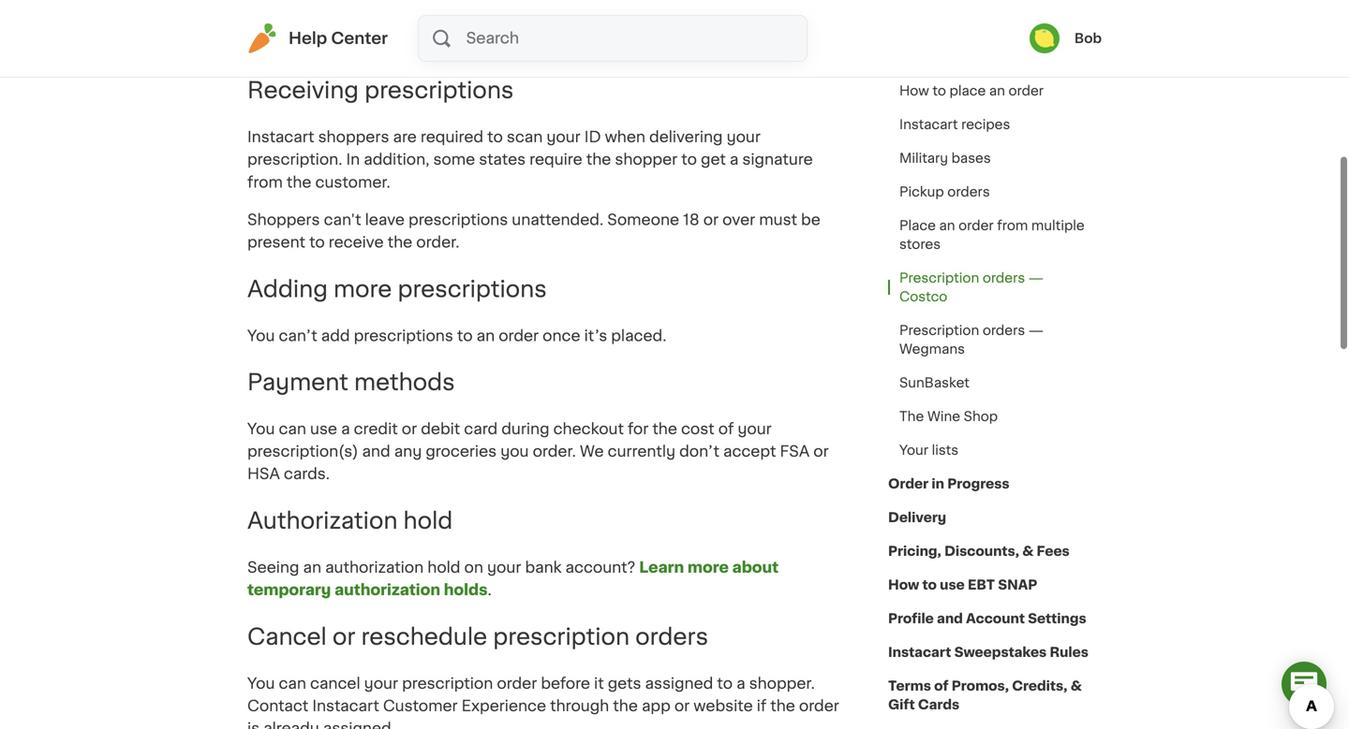 Task type: describe. For each thing, give the bounding box(es) containing it.
cancel
[[247, 626, 327, 649]]

or inside you can cancel your prescription order before it gets assigned to a shopper. contact instacart customer experience through the app or website if the order is already assigned.
[[674, 699, 690, 714]]

to down pricing,
[[922, 579, 937, 592]]

you for you can't add prescriptions to an order once it's placed.
[[247, 329, 275, 344]]

or right fsa
[[813, 445, 829, 460]]

or up cancel
[[332, 626, 355, 649]]

help center
[[289, 30, 388, 46]]

any
[[394, 445, 422, 460]]

an inside "link"
[[989, 84, 1005, 97]]

the inside you can use a credit or debit card during checkout for the cost of your prescription(s) and any groceries you order. we currently don't accept fsa or hsa cards.
[[652, 422, 677, 437]]

if
[[757, 699, 767, 714]]

to inside instacart doesn't send prescription-related text messages to customers. please contact your participating pharmacy for text message questions or issues.
[[689, 0, 704, 6]]

0 vertical spatial &
[[1022, 545, 1034, 558]]

an inside place an order from multiple stores
[[939, 219, 955, 232]]

stores
[[899, 238, 941, 251]]

your up the .
[[487, 561, 521, 576]]

can't
[[324, 213, 361, 228]]

prescriptions up methods
[[354, 329, 453, 344]]

instacart recipes link
[[888, 108, 1021, 141]]

adding
[[247, 278, 328, 301]]

shopper.
[[749, 677, 815, 692]]

your lists
[[899, 444, 958, 457]]

signature
[[742, 152, 813, 167]]

you for you can use a credit or debit card during checkout for the cost of your prescription(s) and any groceries you order. we currently don't accept fsa or hsa cards.
[[247, 422, 275, 437]]

payment methods
[[247, 372, 455, 394]]

don't
[[679, 445, 719, 460]]

learn
[[639, 561, 684, 576]]

Search search field
[[464, 16, 807, 61]]

are
[[393, 130, 417, 145]]

accept
[[723, 445, 776, 460]]

when
[[605, 130, 645, 145]]

1 vertical spatial hold
[[427, 561, 460, 576]]

send
[[379, 0, 416, 6]]

pickup
[[899, 185, 944, 199]]

place
[[899, 219, 936, 232]]

terms
[[888, 680, 931, 693]]

0 vertical spatial hold
[[403, 510, 453, 533]]

the down id
[[586, 152, 611, 167]]

wine
[[927, 410, 960, 423]]

order down the shopper.
[[799, 699, 839, 714]]

can't
[[279, 329, 317, 344]]

for inside instacart doesn't send prescription-related text messages to customers. please contact your participating pharmacy for text message questions or issues.
[[581, 14, 602, 29]]

fsa
[[780, 445, 810, 460]]

prescription(s)
[[247, 445, 358, 460]]

card
[[464, 422, 498, 437]]

instacart for instacart shoppers are required to scan your id when delivering your prescription. in addition, some states require the shopper to get a signature from the customer.
[[247, 130, 314, 145]]

place an order from multiple stores link
[[888, 209, 1102, 261]]

how for how to place an order
[[899, 84, 929, 97]]

ebt
[[968, 579, 995, 592]]

a inside you can cancel your prescription order before it gets assigned to a shopper. contact instacart customer experience through the app or website if the order is already assigned.
[[736, 677, 745, 692]]

add
[[321, 329, 350, 344]]

— for prescription orders — costco
[[1029, 272, 1044, 285]]

website
[[694, 699, 753, 714]]

leave
[[365, 213, 405, 228]]

.
[[488, 583, 491, 598]]

it
[[594, 677, 604, 692]]

terms of promos, credits, & gift cards
[[888, 680, 1082, 712]]

already
[[263, 722, 319, 730]]

pharmacy
[[501, 14, 577, 29]]

1 horizontal spatial text
[[605, 14, 635, 29]]

placed.
[[611, 329, 666, 344]]

on
[[464, 561, 483, 576]]

reschedule
[[361, 626, 487, 649]]

present
[[247, 235, 305, 250]]

authorization hold
[[247, 510, 453, 533]]

or inside shoppers can't leave prescriptions unattended. someone 18 or over must be present to receive the order.
[[703, 213, 719, 228]]

the wine shop link
[[888, 400, 1009, 434]]

your inside you can cancel your prescription order before it gets assigned to a shopper. contact instacart customer experience through the app or website if the order is already assigned.
[[364, 677, 398, 692]]

progress
[[947, 478, 1010, 491]]

in
[[346, 152, 360, 167]]

shoppers can't leave prescriptions unattended. someone 18 or over must be present to receive the order.
[[247, 213, 820, 250]]

and inside you can use a credit or debit card during checkout for the cost of your prescription(s) and any groceries you order. we currently don't accept fsa or hsa cards.
[[362, 445, 390, 460]]

authorization
[[247, 510, 398, 533]]

prescription orders — wegmans link
[[888, 314, 1102, 366]]

orders for prescription orders — costco
[[983, 272, 1025, 285]]

place an order from multiple stores
[[899, 219, 1085, 251]]

place
[[950, 84, 986, 97]]

you
[[500, 445, 529, 460]]

user avatar image
[[1029, 23, 1059, 53]]

the
[[899, 410, 924, 423]]

customer
[[383, 699, 458, 714]]

states
[[479, 152, 526, 167]]

pickup orders
[[899, 185, 990, 199]]

cards.
[[284, 467, 330, 482]]

participating
[[401, 14, 497, 29]]

temporary
[[247, 583, 331, 598]]

lists
[[932, 444, 958, 457]]

from inside place an order from multiple stores
[[997, 219, 1028, 232]]

contact
[[301, 14, 360, 29]]

to inside shoppers can't leave prescriptions unattended. someone 18 or over must be present to receive the order.
[[309, 235, 325, 250]]

pricing, discounts, & fees
[[888, 545, 1070, 558]]

from inside instacart shoppers are required to scan your id when delivering your prescription. in addition, some states require the shopper to get a signature from the customer.
[[247, 175, 283, 190]]

order. inside shoppers can't leave prescriptions unattended. someone 18 or over must be present to receive the order.
[[416, 235, 460, 250]]

message
[[639, 14, 708, 29]]

it's
[[584, 329, 607, 344]]

delivering
[[649, 130, 723, 145]]

sunbasket
[[899, 377, 970, 390]]

pricing, discounts, & fees link
[[888, 535, 1070, 569]]

groceries
[[426, 445, 497, 460]]

customers.
[[708, 0, 792, 6]]

questions
[[711, 14, 786, 29]]

0 vertical spatial authorization
[[325, 561, 424, 576]]

or inside instacart doesn't send prescription-related text messages to customers. please contact your participating pharmacy for text message questions or issues.
[[790, 14, 805, 29]]

authorization inside the learn more about temporary authorization holds
[[335, 583, 440, 598]]

recipes
[[961, 118, 1010, 131]]

order in progress link
[[888, 467, 1010, 501]]

instacart for instacart recipes
[[899, 118, 958, 131]]

0 vertical spatial prescription
[[493, 626, 630, 649]]

get
[[701, 152, 726, 167]]

you can't add prescriptions to an order once it's placed.
[[247, 329, 666, 344]]

assigned
[[645, 677, 713, 692]]

someone
[[607, 213, 679, 228]]

bases
[[951, 152, 991, 165]]

messages
[[608, 0, 685, 6]]

prescriptions inside shoppers can't leave prescriptions unattended. someone 18 or over must be present to receive the order.
[[408, 213, 508, 228]]

of inside you can use a credit or debit card during checkout for the cost of your prescription(s) and any groceries you order. we currently don't accept fsa or hsa cards.
[[718, 422, 734, 437]]

profile
[[888, 613, 934, 626]]

prescriptions up the required
[[365, 79, 514, 102]]



Task type: vqa. For each thing, say whether or not it's contained in the screenshot.
Crème for Singles
no



Task type: locate. For each thing, give the bounding box(es) containing it.
bank
[[525, 561, 562, 576]]

the down 'leave'
[[388, 235, 412, 250]]

0 vertical spatial text
[[574, 0, 604, 6]]

receive
[[329, 235, 384, 250]]

order down send a gift through instacart link
[[1009, 84, 1044, 97]]

from down the prescription.
[[247, 175, 283, 190]]

send
[[899, 51, 933, 64]]

in
[[932, 478, 944, 491]]

instacart down profile
[[888, 646, 951, 660]]

1 vertical spatial through
[[550, 699, 609, 714]]

1 vertical spatial for
[[628, 422, 649, 437]]

you left can't
[[247, 329, 275, 344]]

through right the gift
[[974, 51, 1025, 64]]

orders down place an order from multiple stores link
[[983, 272, 1025, 285]]

during
[[501, 422, 550, 437]]

order. up adding more prescriptions
[[416, 235, 460, 250]]

for up the "currently" at bottom
[[628, 422, 649, 437]]

more for learn
[[688, 561, 729, 576]]

send a gift through instacart
[[899, 51, 1087, 64]]

and
[[362, 445, 390, 460], [937, 613, 963, 626]]

through inside you can cancel your prescription order before it gets assigned to a shopper. contact instacart customer experience through the app or website if the order is already assigned.
[[550, 699, 609, 714]]

orders for prescription orders — wegmans
[[983, 324, 1025, 337]]

0 horizontal spatial text
[[574, 0, 604, 6]]

more for adding
[[334, 278, 392, 301]]

2 you from the top
[[247, 422, 275, 437]]

1 vertical spatial order.
[[533, 445, 576, 460]]

learn more about temporary authorization holds link
[[247, 561, 779, 598]]

snap
[[998, 579, 1037, 592]]

1 vertical spatial and
[[937, 613, 963, 626]]

order. inside you can use a credit or debit card during checkout for the cost of your prescription(s) and any groceries you order. we currently don't accept fsa or hsa cards.
[[533, 445, 576, 460]]

to inside "link"
[[933, 84, 946, 97]]

— for prescription orders — wegmans
[[1029, 324, 1044, 337]]

addition,
[[364, 152, 429, 167]]

to left place
[[933, 84, 946, 97]]

1 vertical spatial from
[[997, 219, 1028, 232]]

1 prescription from the top
[[899, 272, 979, 285]]

0 vertical spatial through
[[974, 51, 1025, 64]]

instacart inside 'link'
[[888, 646, 951, 660]]

0 horizontal spatial for
[[581, 14, 602, 29]]

prescription up costco
[[899, 272, 979, 285]]

1 vertical spatial can
[[279, 677, 306, 692]]

prescription.
[[247, 152, 342, 167]]

instacart shoppers are required to scan your id when delivering your prescription. in addition, some states require the shopper to get a signature from the customer.
[[247, 130, 813, 190]]

prescriptions up you can't add prescriptions to an order once it's placed.
[[398, 278, 547, 301]]

instacart up the prescription.
[[247, 130, 314, 145]]

prescription
[[899, 272, 979, 285], [899, 324, 979, 337]]

of up cards
[[934, 680, 949, 693]]

how inside "link"
[[899, 84, 929, 97]]

the down the prescription.
[[287, 175, 311, 190]]

0 horizontal spatial order.
[[416, 235, 460, 250]]

0 horizontal spatial and
[[362, 445, 390, 460]]

hold left on on the left
[[427, 561, 460, 576]]

orders inside prescription orders — costco
[[983, 272, 1025, 285]]

your up customer
[[364, 677, 398, 692]]

from left multiple
[[997, 219, 1028, 232]]

0 horizontal spatial &
[[1022, 545, 1034, 558]]

or up any
[[402, 422, 417, 437]]

prescription orders — wegmans
[[899, 324, 1044, 356]]

0 horizontal spatial use
[[310, 422, 337, 437]]

orders inside prescription orders — wegmans
[[983, 324, 1025, 337]]

you inside you can cancel your prescription order before it gets assigned to a shopper. contact instacart customer experience through the app or website if the order is already assigned.
[[247, 677, 275, 692]]

instacart inside instacart doesn't send prescription-related text messages to customers. please contact your participating pharmacy for text message questions or issues.
[[247, 0, 314, 6]]

0 vertical spatial and
[[362, 445, 390, 460]]

1 horizontal spatial from
[[997, 219, 1028, 232]]

your inside instacart doesn't send prescription-related text messages to customers. please contact your participating pharmacy for text message questions or issues.
[[364, 14, 398, 29]]

1 you from the top
[[247, 329, 275, 344]]

order in progress
[[888, 478, 1010, 491]]

shop
[[964, 410, 998, 423]]

instacart inside "link"
[[899, 118, 958, 131]]

assigned.
[[323, 722, 395, 730]]

use for a
[[310, 422, 337, 437]]

more down receive
[[334, 278, 392, 301]]

0 horizontal spatial from
[[247, 175, 283, 190]]

use
[[310, 422, 337, 437], [940, 579, 965, 592]]

1 horizontal spatial for
[[628, 422, 649, 437]]

adding more prescriptions
[[247, 278, 547, 301]]

prescriptions down some
[[408, 213, 508, 228]]

order down "pickup orders"
[[959, 219, 994, 232]]

order
[[888, 478, 929, 491]]

how to place an order link
[[888, 74, 1055, 108]]

prescription up customer
[[402, 677, 493, 692]]

send a gift through instacart link
[[888, 40, 1099, 74]]

1 vertical spatial you
[[247, 422, 275, 437]]

0 vertical spatial order.
[[416, 235, 460, 250]]

prescription orders — costco link
[[888, 261, 1102, 314]]

0 vertical spatial for
[[581, 14, 602, 29]]

your
[[899, 444, 928, 457]]

instacart image
[[247, 23, 277, 53]]

more right learn
[[688, 561, 729, 576]]

you inside you can use a credit or debit card during checkout for the cost of your prescription(s) and any groceries you order. we currently don't accept fsa or hsa cards.
[[247, 422, 275, 437]]

gets
[[608, 677, 641, 692]]

a right get in the right top of the page
[[730, 152, 739, 167]]

before
[[541, 677, 590, 692]]

0 vertical spatial more
[[334, 278, 392, 301]]

center
[[331, 30, 388, 46]]

account?
[[565, 561, 635, 576]]

to up the message
[[689, 0, 704, 6]]

0 vertical spatial from
[[247, 175, 283, 190]]

1 vertical spatial text
[[605, 14, 635, 29]]

doesn't
[[318, 0, 375, 6]]

a left the gift
[[937, 51, 944, 64]]

your lists link
[[888, 434, 970, 467]]

instacart up military
[[899, 118, 958, 131]]

instacart recipes
[[899, 118, 1010, 131]]

order.
[[416, 235, 460, 250], [533, 445, 576, 460]]

&
[[1022, 545, 1034, 558], [1071, 680, 1082, 693]]

and down credit
[[362, 445, 390, 460]]

can for cancel
[[279, 677, 306, 692]]

text down messages
[[605, 14, 635, 29]]

you up contact
[[247, 677, 275, 692]]

please
[[247, 14, 298, 29]]

2 prescription from the top
[[899, 324, 979, 337]]

1 vertical spatial &
[[1071, 680, 1082, 693]]

hold up seeing an authorization hold on your bank account?
[[403, 510, 453, 533]]

the right 'if' in the bottom right of the page
[[770, 699, 795, 714]]

order up experience
[[497, 677, 537, 692]]

1 horizontal spatial and
[[937, 613, 963, 626]]

be
[[801, 213, 820, 228]]

0 vertical spatial prescription
[[899, 272, 979, 285]]

orders for pickup orders
[[947, 185, 990, 199]]

prescription inside prescription orders — wegmans
[[899, 324, 979, 337]]

for inside you can use a credit or debit card during checkout for the cost of your prescription(s) and any groceries you order. we currently don't accept fsa or hsa cards.
[[628, 422, 649, 437]]

settings
[[1028, 613, 1086, 626]]

for right pharmacy on the top of page
[[581, 14, 602, 29]]

credit
[[354, 422, 398, 437]]

can up contact
[[279, 677, 306, 692]]

prescription inside you can cancel your prescription order before it gets assigned to a shopper. contact instacart customer experience through the app or website if the order is already assigned.
[[402, 677, 493, 692]]

or right 18
[[703, 213, 719, 228]]

promos,
[[952, 680, 1009, 693]]

& down rules
[[1071, 680, 1082, 693]]

a
[[937, 51, 944, 64], [730, 152, 739, 167], [341, 422, 350, 437], [736, 677, 745, 692]]

instacart for instacart doesn't send prescription-related text messages to customers. please contact your participating pharmacy for text message questions or issues.
[[247, 0, 314, 6]]

through down before
[[550, 699, 609, 714]]

hsa
[[247, 467, 280, 482]]

the up the "currently" at bottom
[[652, 422, 677, 437]]

order. down during
[[533, 445, 576, 460]]

a inside you can use a credit or debit card during checkout for the cost of your prescription(s) and any groceries you order. we currently don't accept fsa or hsa cards.
[[341, 422, 350, 437]]

over
[[722, 213, 755, 228]]

receiving
[[247, 79, 359, 102]]

instacart inside instacart shoppers are required to scan your id when delivering your prescription. in addition, some states require the shopper to get a signature from the customer.
[[247, 130, 314, 145]]

instacart down bob
[[1029, 51, 1087, 64]]

orders down the prescription orders — costco link
[[983, 324, 1025, 337]]

can inside you can cancel your prescription order before it gets assigned to a shopper. contact instacart customer experience through the app or website if the order is already assigned.
[[279, 677, 306, 692]]

a up website
[[736, 677, 745, 692]]

— down multiple
[[1029, 272, 1044, 285]]

text
[[574, 0, 604, 6], [605, 14, 635, 29]]

use for ebt
[[940, 579, 965, 592]]

2 vertical spatial you
[[247, 677, 275, 692]]

1 horizontal spatial &
[[1071, 680, 1082, 693]]

pricing,
[[888, 545, 941, 558]]

sweepstakes
[[954, 646, 1047, 660]]

through
[[974, 51, 1025, 64], [550, 699, 609, 714]]

your up require
[[547, 130, 581, 145]]

more inside the learn more about temporary authorization holds
[[688, 561, 729, 576]]

3 you from the top
[[247, 677, 275, 692]]

— inside prescription orders — wegmans
[[1029, 324, 1044, 337]]

& inside terms of promos, credits, & gift cards
[[1071, 680, 1082, 693]]

how for how to use ebt snap
[[888, 579, 919, 592]]

2 can from the top
[[279, 677, 306, 692]]

bob link
[[1029, 23, 1102, 53]]

authorization up reschedule
[[335, 583, 440, 598]]

or right the questions
[[790, 14, 805, 29]]

seeing
[[247, 561, 299, 576]]

1 vertical spatial authorization
[[335, 583, 440, 598]]

debit
[[421, 422, 460, 437]]

of inside terms of promos, credits, & gift cards
[[934, 680, 949, 693]]

can inside you can use a credit or debit card during checkout for the cost of your prescription(s) and any groceries you order. we currently don't accept fsa or hsa cards.
[[279, 422, 306, 437]]

profile and account settings link
[[888, 602, 1086, 636]]

the inside shoppers can't leave prescriptions unattended. someone 18 or over must be present to receive the order.
[[388, 235, 412, 250]]

delivery
[[888, 512, 946, 525]]

to up website
[[717, 677, 733, 692]]

unattended.
[[512, 213, 603, 228]]

1 vertical spatial —
[[1029, 324, 1044, 337]]

once
[[543, 329, 580, 344]]

prescription for wegmans
[[899, 324, 979, 337]]

or down assigned
[[674, 699, 690, 714]]

can up 'prescription(s)'
[[279, 422, 306, 437]]

your inside you can use a credit or debit card during checkout for the cost of your prescription(s) and any groceries you order. we currently don't accept fsa or hsa cards.
[[738, 422, 772, 437]]

to down adding more prescriptions
[[457, 329, 473, 344]]

or
[[790, 14, 805, 29], [703, 213, 719, 228], [402, 422, 417, 437], [813, 445, 829, 460], [332, 626, 355, 649], [674, 699, 690, 714]]

delivery link
[[888, 501, 946, 535]]

some
[[433, 152, 475, 167]]

cards
[[918, 699, 960, 712]]

authorization down authorization hold
[[325, 561, 424, 576]]

1 vertical spatial of
[[934, 680, 949, 693]]

to down can't
[[309, 235, 325, 250]]

order left once
[[499, 329, 539, 344]]

experience
[[462, 699, 546, 714]]

must
[[759, 213, 797, 228]]

your up accept
[[738, 422, 772, 437]]

1 horizontal spatial order.
[[533, 445, 576, 460]]

to inside you can cancel your prescription order before it gets assigned to a shopper. contact instacart customer experience through the app or website if the order is already assigned.
[[717, 677, 733, 692]]

2 — from the top
[[1029, 324, 1044, 337]]

— down the prescription orders — costco link
[[1029, 324, 1044, 337]]

0 vertical spatial use
[[310, 422, 337, 437]]

bob
[[1074, 32, 1102, 45]]

0 horizontal spatial more
[[334, 278, 392, 301]]

1 vertical spatial prescription
[[402, 677, 493, 692]]

the wine shop
[[899, 410, 998, 423]]

the down the gets on the bottom of the page
[[613, 699, 638, 714]]

1 vertical spatial use
[[940, 579, 965, 592]]

your up signature
[[727, 130, 761, 145]]

1 vertical spatial more
[[688, 561, 729, 576]]

is
[[247, 722, 260, 730]]

how
[[899, 84, 929, 97], [888, 579, 919, 592]]

your down send
[[364, 14, 398, 29]]

can
[[279, 422, 306, 437], [279, 677, 306, 692]]

0 vertical spatial —
[[1029, 272, 1044, 285]]

military bases link
[[888, 141, 1002, 175]]

0 vertical spatial of
[[718, 422, 734, 437]]

to up states
[[487, 130, 503, 145]]

use left ebt
[[940, 579, 965, 592]]

0 horizontal spatial through
[[550, 699, 609, 714]]

1 horizontal spatial through
[[974, 51, 1025, 64]]

contact
[[247, 699, 308, 714]]

— inside prescription orders — costco
[[1029, 272, 1044, 285]]

instacart for instacart sweepstakes rules
[[888, 646, 951, 660]]

use up 'prescription(s)'
[[310, 422, 337, 437]]

prescription for costco
[[899, 272, 979, 285]]

you up "hsa"
[[247, 422, 275, 437]]

orders up assigned
[[635, 626, 708, 649]]

1 horizontal spatial use
[[940, 579, 965, 592]]

discounts,
[[944, 545, 1019, 558]]

use inside you can use a credit or debit card during checkout for the cost of your prescription(s) and any groceries you order. we currently don't accept fsa or hsa cards.
[[310, 422, 337, 437]]

1 vertical spatial prescription
[[899, 324, 979, 337]]

1 horizontal spatial of
[[934, 680, 949, 693]]

—
[[1029, 272, 1044, 285], [1029, 324, 1044, 337]]

sunbasket link
[[888, 366, 981, 400]]

and down how to use ebt snap
[[937, 613, 963, 626]]

0 horizontal spatial of
[[718, 422, 734, 437]]

a left credit
[[341, 422, 350, 437]]

instacart up the assigned.
[[312, 699, 379, 714]]

prescription inside prescription orders — costco
[[899, 272, 979, 285]]

to down delivering
[[681, 152, 697, 167]]

0 vertical spatial how
[[899, 84, 929, 97]]

order inside "link"
[[1009, 84, 1044, 97]]

wegmans
[[899, 343, 965, 356]]

shopper
[[615, 152, 678, 167]]

how down send
[[899, 84, 929, 97]]

orders down bases
[[947, 185, 990, 199]]

& left fees
[[1022, 545, 1034, 558]]

prescription up "wegmans" on the top right of the page
[[899, 324, 979, 337]]

to
[[689, 0, 704, 6], [933, 84, 946, 97], [487, 130, 503, 145], [681, 152, 697, 167], [309, 235, 325, 250], [457, 329, 473, 344], [922, 579, 937, 592], [717, 677, 733, 692]]

prescription up before
[[493, 626, 630, 649]]

order inside place an order from multiple stores
[[959, 219, 994, 232]]

shoppers
[[318, 130, 389, 145]]

of right cost
[[718, 422, 734, 437]]

text right related
[[574, 0, 604, 6]]

require
[[529, 152, 582, 167]]

id
[[584, 130, 601, 145]]

1 can from the top
[[279, 422, 306, 437]]

about
[[732, 561, 779, 576]]

gift
[[948, 51, 970, 64]]

the
[[586, 152, 611, 167], [287, 175, 311, 190], [388, 235, 412, 250], [652, 422, 677, 437], [613, 699, 638, 714], [770, 699, 795, 714]]

1 horizontal spatial more
[[688, 561, 729, 576]]

holds
[[444, 583, 488, 598]]

seeing an authorization hold on your bank account?
[[247, 561, 639, 576]]

can for use
[[279, 422, 306, 437]]

instacart up please on the top of page
[[247, 0, 314, 6]]

1 — from the top
[[1029, 272, 1044, 285]]

0 vertical spatial can
[[279, 422, 306, 437]]

you for you can cancel your prescription order before it gets assigned to a shopper. contact instacart customer experience through the app or website if the order is already assigned.
[[247, 677, 275, 692]]

1 vertical spatial how
[[888, 579, 919, 592]]

a inside instacart shoppers are required to scan your id when delivering your prescription. in addition, some states require the shopper to get a signature from the customer.
[[730, 152, 739, 167]]

how up profile
[[888, 579, 919, 592]]

instacart inside you can cancel your prescription order before it gets assigned to a shopper. contact instacart customer experience through the app or website if the order is already assigned.
[[312, 699, 379, 714]]

0 vertical spatial you
[[247, 329, 275, 344]]



